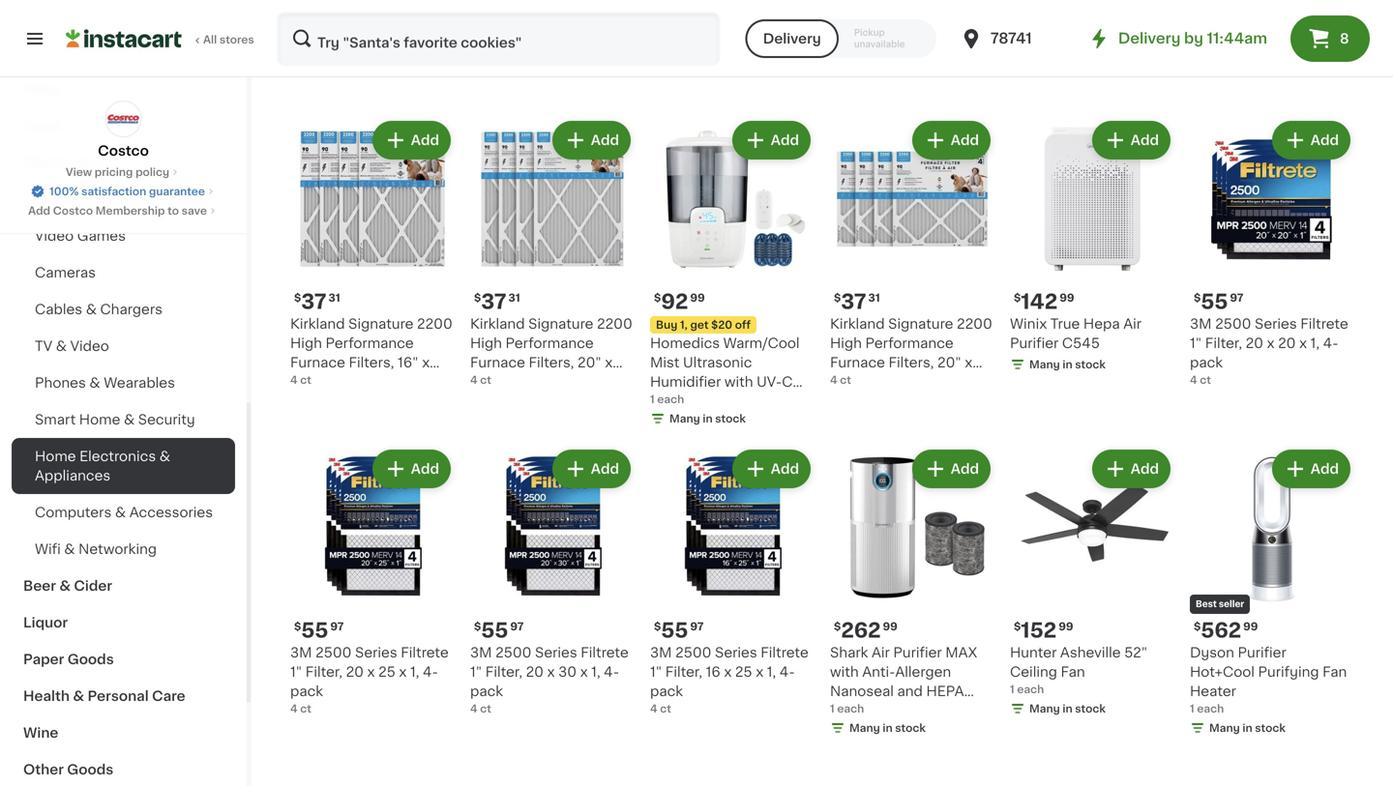 Task type: describe. For each thing, give the bounding box(es) containing it.
series for 3m 2500 series filtrete 1" filter, 20 x 20 x 1, 4- pack
[[1255, 317, 1297, 331]]

20 for 3m 2500 series filtrete 1" filter, 20 x 30 x 1, 4- pack
[[526, 666, 544, 679]]

add button for winix true hepa air purifier c545
[[1094, 123, 1169, 158]]

floral
[[23, 119, 62, 133]]

pack inside 3m 2500 series filtrete 1" filter, 20 x 25 x 1, 4- pack 4 ct
[[290, 685, 323, 699]]

52"
[[1125, 646, 1148, 660]]

stock for 562
[[1255, 723, 1286, 734]]

3m 2500 series filtrete 1" filter, 20 x 30 x 1, 4- pack 4 ct
[[470, 646, 629, 715]]

all stores link
[[66, 12, 255, 66]]

computers & accessories
[[35, 506, 213, 520]]

100% satisfaction guarantee
[[49, 186, 205, 197]]

hunter asheville 52" ceiling fan 1 each
[[1010, 646, 1148, 695]]

& for chargers
[[86, 303, 97, 316]]

20 for 3m 2500 series filtrete 1" filter, 20 x 20 x 1, 4- pack
[[1246, 337, 1264, 350]]

pack inside kirkland signature 2200 high performance furnace filters, 20" x 20" x 1", 4-pack
[[902, 375, 935, 389]]

paper
[[23, 653, 64, 667]]

phones & wearables link
[[12, 365, 235, 402]]

filters, for 25"
[[349, 356, 394, 370]]

8 button
[[1291, 15, 1370, 62]]

paper goods link
[[12, 642, 235, 678]]

55 for 3m 2500 series filtrete 1" filter, 20 x 30 x 1, 4- pack
[[481, 621, 508, 641]]

$ for kirkland signature 2200 high performance furnace filters, 16" x 25" x 1", 4-pack
[[294, 293, 301, 303]]

wifi & networking link
[[12, 531, 235, 568]]

all stores
[[203, 34, 254, 45]]

& for video
[[56, 340, 67, 353]]

pack inside '3m 2500 series filtrete 1" filter, 20 x 30 x 1, 4- pack 4 ct'
[[470, 685, 503, 699]]

add button for 3m 2500 series filtrete 1" filter, 20 x 30 x 1, 4- pack
[[554, 452, 629, 487]]

add button for kirkland signature 2200 high performance furnace filters, 20" x 20" x 1", 4-pack
[[914, 123, 989, 158]]

11:44am
[[1207, 31, 1268, 45]]

4- inside 3m 2500 series filtrete 1" filter, 20 x 25 x 1, 4- pack 4 ct
[[423, 666, 438, 679]]

1 down nanoseal
[[830, 704, 835, 715]]

$ for 3m 2500 series filtrete 1" filter, 20 x 30 x 1, 4- pack
[[474, 622, 481, 632]]

filtrete for 3m 2500 series filtrete 1" filter, 20 x 30 x 1, 4- pack
[[581, 646, 629, 660]]

in down humidifier
[[703, 414, 713, 424]]

1 vertical spatial video
[[70, 340, 109, 353]]

many in stock for 152
[[1030, 704, 1106, 715]]

home electronics & appliances
[[35, 450, 170, 483]]

electronics link
[[12, 144, 235, 181]]

4 ct for 20"
[[830, 375, 852, 386]]

wine link
[[12, 715, 235, 752]]

4 inside 3m 2500 series filtrete 1" filter, 20 x 20 x 1, 4- pack 4 ct
[[1190, 375, 1198, 386]]

4- inside kirkland signature 2200 high performance furnace filters, 16" x 25" x 1", 4-pack
[[345, 375, 361, 389]]

filters, for 30"
[[529, 356, 574, 370]]

1, for 3m 2500 series filtrete 1" filter, 20 x 25 x 1, 4- pack
[[410, 666, 419, 679]]

air inside winix true hepa air purifier c545
[[1124, 317, 1142, 331]]

many for 152
[[1030, 704, 1060, 715]]

97 for 3m 2500 series filtrete 1" filter, 16 x 25 x 1, 4- pack
[[690, 622, 704, 632]]

series for 3m 2500 series filtrete 1" filter, 16 x 25 x 1, 4- pack
[[715, 646, 757, 660]]

video games link
[[12, 218, 235, 255]]

high for kirkland signature 2200 high performance furnace filters, 20" x 30" x 1", 4-pack
[[470, 337, 502, 350]]

signature for kirkland signature 2200 high performance furnace filters, 20" x 20" x 1", 4-pack
[[889, 317, 954, 331]]

add for kirkland signature 2200 high performance furnace filters, 20" x 30" x 1", 4-pack
[[591, 134, 619, 147]]

25 for 16
[[735, 666, 753, 679]]

health & personal care link
[[12, 678, 235, 715]]

each inside hunter asheville 52" ceiling fan 1 each
[[1017, 685, 1044, 695]]

many down humidifier
[[670, 414, 700, 424]]

1, for 3m 2500 series filtrete 1" filter, 16 x 25 x 1, 4- pack
[[767, 666, 776, 679]]

3m for 3m 2500 series filtrete 1" filter, 16 x 25 x 1, 4- pack
[[650, 646, 672, 660]]

$ for hunter asheville 52" ceiling fan
[[1014, 622, 1021, 632]]

many down winix
[[1030, 360, 1060, 370]]

16"
[[398, 356, 419, 370]]

4- inside kirkland signature 2200 high performance furnace filters, 20" x 20" x 1", 4-pack
[[886, 375, 902, 389]]

filtrete for 3m 2500 series filtrete 1" filter, 20 x 25 x 1, 4- pack
[[401, 646, 449, 660]]

3m 2500 series filtrete 1" filter, 20 x 20 x 1, 4- pack 4 ct
[[1190, 317, 1349, 386]]

delivery button
[[746, 19, 839, 58]]

other
[[23, 764, 64, 777]]

policy
[[136, 167, 169, 178]]

smart home & security link
[[12, 402, 235, 438]]

31 for kirkland signature 2200 high performance furnace filters, 16" x 25" x 1", 4-pack
[[329, 293, 340, 303]]

audio
[[35, 193, 74, 206]]

& inside smart home & security link
[[124, 413, 135, 427]]

remote
[[748, 395, 802, 408]]

shark air purifier max with anti-allergen nanoseal and hepa technology
[[830, 646, 978, 718]]

nanoseal
[[830, 685, 894, 699]]

tv
[[35, 340, 52, 353]]

games
[[77, 229, 126, 243]]

filtrete for 3m 2500 series filtrete 1" filter, 20 x 20 x 1, 4- pack
[[1301, 317, 1349, 331]]

purifier inside shark air purifier max with anti-allergen nanoseal and hepa technology
[[894, 646, 942, 660]]

37 for kirkland signature 2200 high performance furnace filters, 20" x 20" x 1", 4-pack
[[841, 292, 867, 312]]

purifying
[[1259, 666, 1320, 679]]

in down 'c545'
[[1063, 360, 1073, 370]]

buy 1, get $20 off
[[656, 320, 751, 330]]

hot+cool
[[1190, 666, 1255, 679]]

55 for 3m 2500 series filtrete 1" filter, 16 x 25 x 1, 4- pack
[[661, 621, 688, 641]]

warm/cool
[[724, 337, 800, 350]]

health
[[23, 690, 70, 704]]

appliances
[[35, 469, 111, 483]]

20" for kirkland signature 2200 high performance furnace filters, 20" x 20" x 1", 4-pack
[[938, 356, 962, 370]]

series for 3m 2500 series filtrete 1" filter, 20 x 25 x 1, 4- pack
[[355, 646, 397, 660]]

baby link
[[12, 71, 235, 107]]

many in stock for 562
[[1210, 723, 1286, 734]]

anti-
[[862, 666, 896, 679]]

kirkland for kirkland signature 2200 high performance furnace filters, 20" x 30" x 1", 4-pack
[[470, 317, 525, 331]]

high for kirkland signature 2200 high performance furnace filters, 16" x 25" x 1", 4-pack
[[290, 337, 322, 350]]

cameras
[[35, 266, 96, 280]]

hepa
[[927, 685, 964, 699]]

55 for 3m 2500 series filtrete 1" filter, 20 x 20 x 1, 4- pack
[[1201, 292, 1228, 312]]

$ 92 99
[[654, 292, 705, 312]]

with inside shark air purifier max with anti-allergen nanoseal and hepa technology
[[830, 666, 859, 679]]

c
[[782, 375, 793, 389]]

stock down 'c545'
[[1075, 360, 1106, 370]]

membership
[[96, 206, 165, 216]]

other goods link
[[12, 752, 235, 787]]

1 horizontal spatial 20"
[[830, 375, 854, 389]]

guarantee
[[149, 186, 205, 197]]

performance for 20"
[[866, 337, 954, 350]]

$ 55 97 for 3m 2500 series filtrete 1" filter, 16 x 25 x 1, 4- pack
[[654, 621, 704, 641]]

4 inside 3m 2500 series filtrete 1" filter, 16 x 25 x 1, 4- pack 4 ct
[[650, 704, 658, 715]]

$ for winix true hepa air purifier c545
[[1014, 293, 1021, 303]]

series for 3m 2500 series filtrete 1" filter, 20 x 30 x 1, 4- pack
[[535, 646, 577, 660]]

floral link
[[12, 107, 235, 144]]

beer & cider
[[23, 580, 112, 593]]

baby
[[23, 82, 59, 96]]

beer
[[23, 580, 56, 593]]

1" for 3m 2500 series filtrete 1" filter, 16 x 25 x 1, 4- pack
[[650, 666, 662, 679]]

all
[[203, 34, 217, 45]]

home electronics & appliances link
[[12, 438, 235, 495]]

3m for 3m 2500 series filtrete 1" filter, 20 x 20 x 1, 4- pack
[[1190, 317, 1212, 331]]

electronics inside home electronics & appliances
[[80, 450, 156, 464]]

$ 37 31 for kirkland signature 2200 high performance furnace filters, 20" x 30" x 1", 4-pack
[[474, 292, 520, 312]]

add for 3m 2500 series filtrete 1" filter, 16 x 25 x 1, 4- pack
[[771, 463, 799, 476]]

other goods
[[23, 764, 114, 777]]

$20
[[711, 320, 733, 330]]

3m for 3m 2500 series filtrete 1" filter, 20 x 30 x 1, 4- pack
[[470, 646, 492, 660]]

2500 for 3m 2500 series filtrete 1" filter, 16 x 25 x 1, 4- pack
[[676, 646, 712, 660]]

best seller
[[1196, 600, 1245, 609]]

wearables
[[104, 376, 175, 390]]

humidifier
[[650, 375, 721, 389]]

smart home & security
[[35, 413, 195, 427]]

video games
[[35, 229, 126, 243]]

add for 3m 2500 series filtrete 1" filter, 20 x 30 x 1, 4- pack
[[591, 463, 619, 476]]

$ for shark air purifier max with anti-allergen nanoseal and hepa technology
[[834, 622, 841, 632]]

pack inside 3m 2500 series filtrete 1" filter, 16 x 25 x 1, 4- pack 4 ct
[[650, 685, 683, 699]]

$ 142 99
[[1014, 292, 1075, 312]]

$ 55 97 for 3m 2500 series filtrete 1" filter, 20 x 30 x 1, 4- pack
[[474, 621, 524, 641]]

costco logo image
[[105, 101, 142, 137]]

care
[[152, 690, 185, 704]]

3m for 3m 2500 series filtrete 1" filter, 20 x 25 x 1, 4- pack
[[290, 646, 312, 660]]

0 vertical spatial home
[[79, 413, 120, 427]]

cables
[[35, 303, 82, 316]]

view pricing policy link
[[66, 165, 181, 180]]

hunter
[[1010, 646, 1057, 660]]

beer & cider link
[[12, 568, 235, 605]]

wifi & networking
[[35, 543, 157, 556]]

with inside homedics warm/cool mist ultrasonic humidifier with uv-c technology & remote
[[725, 375, 753, 389]]

20" for kirkland signature 2200 high performance furnace filters, 20" x 30" x 1", 4-pack
[[578, 356, 602, 370]]

99 for 92
[[690, 293, 705, 303]]

25 for 20
[[378, 666, 396, 679]]

3m 2500 series filtrete 1" filter, 16 x 25 x 1, 4- pack 4 ct
[[650, 646, 809, 715]]

liquor
[[23, 616, 68, 630]]

home inside home electronics & appliances
[[35, 450, 76, 464]]

add button for 3m 2500 series filtrete 1" filter, 20 x 25 x 1, 4- pack
[[374, 452, 449, 487]]

electronics inside 'link'
[[23, 156, 102, 169]]

delivery by 11:44am link
[[1088, 27, 1268, 50]]

ct inside 3m 2500 series filtrete 1" filter, 20 x 20 x 1, 4- pack 4 ct
[[1200, 375, 1212, 386]]

$ 37 31 for kirkland signature 2200 high performance furnace filters, 16" x 25" x 1", 4-pack
[[294, 292, 340, 312]]

kirkland signature 2200 high performance furnace filters, 16" x 25" x 1", 4-pack
[[290, 317, 453, 389]]

product group containing 142
[[1010, 117, 1175, 376]]

liquor link
[[12, 605, 235, 642]]

smart
[[35, 413, 76, 427]]

99 for 152
[[1059, 622, 1074, 632]]

paper goods
[[23, 653, 114, 667]]

many in stock down 'c545'
[[1030, 360, 1106, 370]]

& inside homedics warm/cool mist ultrasonic humidifier with uv-c technology & remote
[[733, 395, 744, 408]]

$ inside $ 92 99
[[654, 293, 661, 303]]

37 for kirkland signature 2200 high performance furnace filters, 20" x 30" x 1", 4-pack
[[481, 292, 507, 312]]

stores
[[220, 34, 254, 45]]

delivery for delivery
[[763, 32, 821, 45]]

winix
[[1010, 317, 1047, 331]]

1" for 3m 2500 series filtrete 1" filter, 20 x 20 x 1, 4- pack
[[1190, 337, 1202, 350]]

1", for 20"
[[869, 375, 883, 389]]

allergen
[[896, 666, 952, 679]]

ct inside 3m 2500 series filtrete 1" filter, 16 x 25 x 1, 4- pack 4 ct
[[660, 704, 672, 715]]

satisfaction
[[81, 186, 146, 197]]

many in stock for 262
[[850, 723, 926, 734]]

true
[[1051, 317, 1080, 331]]

$ for kirkland signature 2200 high performance furnace filters, 20" x 20" x 1", 4-pack
[[834, 293, 841, 303]]

shark
[[830, 646, 868, 660]]

ceiling
[[1010, 666, 1058, 679]]

cables & chargers link
[[12, 291, 235, 328]]



Task type: locate. For each thing, give the bounding box(es) containing it.
fan down asheville
[[1061, 666, 1086, 679]]

fan inside dyson purifier hot+cool purifying fan heater 1 each
[[1323, 666, 1347, 679]]

performance inside kirkland signature 2200 high performance furnace filters, 16" x 25" x 1", 4-pack
[[326, 337, 414, 350]]

asheville
[[1061, 646, 1121, 660]]

31
[[329, 293, 340, 303], [509, 293, 520, 303], [869, 293, 880, 303]]

99 inside $ 262 99
[[883, 622, 898, 632]]

1 horizontal spatial delivery
[[1119, 31, 1181, 45]]

signature inside kirkland signature 2200 high performance furnace filters, 20" x 20" x 1", 4-pack
[[889, 317, 954, 331]]

pricing
[[95, 167, 133, 178]]

many down ceiling
[[1030, 704, 1060, 715]]

55 up 3m 2500 series filtrete 1" filter, 20 x 25 x 1, 4- pack 4 ct
[[301, 621, 328, 641]]

& down security
[[159, 450, 170, 464]]

$ 55 97 up 3m 2500 series filtrete 1" filter, 16 x 25 x 1, 4- pack 4 ct
[[654, 621, 704, 641]]

3 kirkland from the left
[[830, 317, 885, 331]]

2 furnace from the left
[[470, 356, 525, 370]]

furnace
[[290, 356, 345, 370], [470, 356, 525, 370], [830, 356, 885, 370]]

1, inside 3m 2500 series filtrete 1" filter, 20 x 25 x 1, 4- pack 4 ct
[[410, 666, 419, 679]]

2 horizontal spatial furnace
[[830, 356, 885, 370]]

performance for 25"
[[326, 337, 414, 350]]

2 horizontal spatial purifier
[[1238, 646, 1287, 660]]

series inside 3m 2500 series filtrete 1" filter, 16 x 25 x 1, 4- pack 4 ct
[[715, 646, 757, 660]]

97 up 3m 2500 series filtrete 1" filter, 20 x 20 x 1, 4- pack 4 ct
[[1230, 293, 1244, 303]]

1 horizontal spatial performance
[[506, 337, 594, 350]]

filtrete inside '3m 2500 series filtrete 1" filter, 20 x 30 x 1, 4- pack 4 ct'
[[581, 646, 629, 660]]

0 vertical spatial video
[[35, 229, 74, 243]]

each down humidifier
[[657, 394, 684, 405]]

hepa
[[1084, 317, 1120, 331]]

$ up buy
[[654, 293, 661, 303]]

3 high from the left
[[830, 337, 862, 350]]

each inside dyson purifier hot+cool purifying fan heater 1 each
[[1197, 704, 1224, 715]]

filters, inside kirkland signature 2200 high performance furnace filters, 16" x 25" x 1", 4-pack
[[349, 356, 394, 370]]

& inside beer & cider "link"
[[59, 580, 71, 593]]

2 high from the left
[[470, 337, 502, 350]]

high right warm/cool
[[830, 337, 862, 350]]

add button for homedics warm/cool mist ultrasonic humidifier with uv-c technology & remote
[[734, 123, 809, 158]]

c545
[[1062, 337, 1100, 350]]

0 horizontal spatial 31
[[329, 293, 340, 303]]

$ up hunter
[[1014, 622, 1021, 632]]

purifier up purifying
[[1238, 646, 1287, 660]]

series inside 3m 2500 series filtrete 1" filter, 20 x 20 x 1, 4- pack 4 ct
[[1255, 317, 1297, 331]]

1" for 3m 2500 series filtrete 1" filter, 20 x 25 x 1, 4- pack
[[290, 666, 302, 679]]

delivery
[[1119, 31, 1181, 45], [763, 32, 821, 45]]

$ 37 31 up kirkland signature 2200 high performance furnace filters, 16" x 25" x 1", 4-pack
[[294, 292, 340, 312]]

1 vertical spatial electronics
[[80, 450, 156, 464]]

30"
[[470, 375, 495, 389]]

1", right c
[[869, 375, 883, 389]]

3 2200 from the left
[[957, 317, 993, 331]]

3 $ 37 31 from the left
[[834, 292, 880, 312]]

$ 37 31 up 'kirkland signature 2200 high performance furnace filters, 20" x 30" x 1", 4-pack'
[[474, 292, 520, 312]]

cables & chargers
[[35, 303, 163, 316]]

2 horizontal spatial signature
[[889, 317, 954, 331]]

31 for kirkland signature 2200 high performance furnace filters, 20" x 30" x 1", 4-pack
[[509, 293, 520, 303]]

filter,
[[1206, 337, 1243, 350], [306, 666, 343, 679], [486, 666, 523, 679], [666, 666, 703, 679]]

$ inside $ 562 99
[[1194, 622, 1201, 632]]

3 furnace from the left
[[830, 356, 885, 370]]

1 performance from the left
[[326, 337, 414, 350]]

$ 55 97 for 3m 2500 series filtrete 1" filter, 20 x 20 x 1, 4- pack
[[1194, 292, 1244, 312]]

99 inside $ 92 99
[[690, 293, 705, 303]]

add for homedics warm/cool mist ultrasonic humidifier with uv-c technology & remote
[[771, 134, 799, 147]]

kirkland inside kirkland signature 2200 high performance furnace filters, 16" x 25" x 1", 4-pack
[[290, 317, 345, 331]]

3 4 ct from the left
[[830, 375, 852, 386]]

$ 37 31 for kirkland signature 2200 high performance furnace filters, 20" x 20" x 1", 4-pack
[[834, 292, 880, 312]]

1 each for shark air purifier max with anti-allergen nanoseal and hepa technology
[[830, 704, 864, 715]]

25 inside 3m 2500 series filtrete 1" filter, 20 x 25 x 1, 4- pack 4 ct
[[378, 666, 396, 679]]

home up appliances
[[35, 450, 76, 464]]

add for kirkland signature 2200 high performance furnace filters, 20" x 20" x 1", 4-pack
[[951, 134, 979, 147]]

each down heater
[[1197, 704, 1224, 715]]

0 vertical spatial with
[[725, 375, 753, 389]]

pack inside 3m 2500 series filtrete 1" filter, 20 x 20 x 1, 4- pack 4 ct
[[1190, 356, 1223, 370]]

high inside kirkland signature 2200 high performance furnace filters, 20" x 20" x 1", 4-pack
[[830, 337, 862, 350]]

0 vertical spatial air
[[1124, 317, 1142, 331]]

$ for 3m 2500 series filtrete 1" filter, 16 x 25 x 1, 4- pack
[[654, 622, 661, 632]]

0 vertical spatial costco
[[98, 144, 149, 158]]

0 vertical spatial 1 each
[[650, 394, 684, 405]]

product group containing 152
[[1010, 446, 1175, 721]]

1 horizontal spatial technology
[[830, 705, 910, 718]]

3 filters, from the left
[[889, 356, 934, 370]]

$ for 3m 2500 series filtrete 1" filter, 20 x 25 x 1, 4- pack
[[294, 622, 301, 632]]

electronics up 100%
[[23, 156, 102, 169]]

fan inside hunter asheville 52" ceiling fan 1 each
[[1061, 666, 1086, 679]]

high up 25"
[[290, 337, 322, 350]]

many down nanoseal
[[850, 723, 880, 734]]

purifier down winix
[[1010, 337, 1059, 350]]

$ for 3m 2500 series filtrete 1" filter, 20 x 20 x 1, 4- pack
[[1194, 293, 1201, 303]]

3 1", from the left
[[869, 375, 883, 389]]

filtrete inside 3m 2500 series filtrete 1" filter, 20 x 25 x 1, 4- pack 4 ct
[[401, 646, 449, 660]]

55 for 3m 2500 series filtrete 1" filter, 20 x 25 x 1, 4- pack
[[301, 621, 328, 641]]

4
[[290, 375, 298, 386], [470, 375, 478, 386], [830, 375, 838, 386], [1190, 375, 1198, 386], [290, 704, 298, 715], [470, 704, 478, 715], [650, 704, 658, 715]]

add button for kirkland signature 2200 high performance furnace filters, 16" x 25" x 1", 4-pack
[[374, 123, 449, 158]]

purifier inside dyson purifier hot+cool purifying fan heater 1 each
[[1238, 646, 1287, 660]]

stock down hunter asheville 52" ceiling fan 1 each
[[1075, 704, 1106, 715]]

& right beer
[[59, 580, 71, 593]]

& down phones & wearables link
[[124, 413, 135, 427]]

technology down nanoseal
[[830, 705, 910, 718]]

computers & accessories link
[[12, 495, 235, 531]]

furnace for 30"
[[470, 356, 525, 370]]

4 ct for 30"
[[470, 375, 492, 386]]

pack inside 'kirkland signature 2200 high performance furnace filters, 20" x 30" x 1", 4-pack'
[[542, 375, 575, 389]]

1",
[[328, 375, 342, 389], [509, 375, 523, 389], [869, 375, 883, 389]]

2 horizontal spatial kirkland
[[830, 317, 885, 331]]

signature for kirkland signature 2200 high performance furnace filters, 20" x 30" x 1", 4-pack
[[529, 317, 594, 331]]

1 31 from the left
[[329, 293, 340, 303]]

$ for dyson purifier hot+cool purifying fan heater
[[1194, 622, 1201, 632]]

1" inside 3m 2500 series filtrete 1" filter, 16 x 25 x 1, 4- pack 4 ct
[[650, 666, 662, 679]]

$ 55 97 up 3m 2500 series filtrete 1" filter, 20 x 20 x 1, 4- pack 4 ct
[[1194, 292, 1244, 312]]

stock down homedics warm/cool mist ultrasonic humidifier with uv-c technology & remote
[[715, 414, 746, 424]]

air inside shark air purifier max with anti-allergen nanoseal and hepa technology
[[872, 646, 890, 660]]

computers
[[35, 506, 112, 520]]

4 inside '3m 2500 series filtrete 1" filter, 20 x 30 x 1, 4- pack 4 ct'
[[470, 704, 478, 715]]

0 horizontal spatial performance
[[326, 337, 414, 350]]

1, inside '3m 2500 series filtrete 1" filter, 20 x 30 x 1, 4- pack 4 ct'
[[591, 666, 601, 679]]

2 horizontal spatial 20"
[[938, 356, 962, 370]]

2 horizontal spatial 31
[[869, 293, 880, 303]]

in down nanoseal
[[883, 723, 893, 734]]

0 horizontal spatial filters,
[[349, 356, 394, 370]]

$ 55 97 up 3m 2500 series filtrete 1" filter, 20 x 25 x 1, 4- pack 4 ct
[[294, 621, 344, 641]]

0 horizontal spatial delivery
[[763, 32, 821, 45]]

uv-
[[757, 375, 782, 389]]

signature for kirkland signature 2200 high performance furnace filters, 16" x 25" x 1", 4-pack
[[349, 317, 414, 331]]

1 down heater
[[1190, 704, 1195, 715]]

series inside '3m 2500 series filtrete 1" filter, 20 x 30 x 1, 4- pack 4 ct'
[[535, 646, 577, 660]]

$ up 3m 2500 series filtrete 1" filter, 16 x 25 x 1, 4- pack 4 ct
[[654, 622, 661, 632]]

0 horizontal spatial signature
[[349, 317, 414, 331]]

1 horizontal spatial kirkland
[[470, 317, 525, 331]]

1", for 30"
[[509, 375, 523, 389]]

2 horizontal spatial performance
[[866, 337, 954, 350]]

purifier
[[1010, 337, 1059, 350], [894, 646, 942, 660], [1238, 646, 1287, 660]]

many in stock down humidifier
[[670, 414, 746, 424]]

service type group
[[746, 19, 937, 58]]

3m inside 3m 2500 series filtrete 1" filter, 20 x 25 x 1, 4- pack 4 ct
[[290, 646, 312, 660]]

142
[[1021, 292, 1058, 312]]

technology inside shark air purifier max with anti-allergen nanoseal and hepa technology
[[830, 705, 910, 718]]

electronics down smart home & security
[[80, 450, 156, 464]]

in down dyson purifier hot+cool purifying fan heater 1 each
[[1243, 723, 1253, 734]]

0 horizontal spatial 25
[[378, 666, 396, 679]]

$ inside $ 152 99
[[1014, 622, 1021, 632]]

product group containing 562
[[1190, 446, 1355, 740]]

$ up 3m 2500 series filtrete 1" filter, 20 x 25 x 1, 4- pack 4 ct
[[294, 622, 301, 632]]

signature
[[349, 317, 414, 331], [529, 317, 594, 331], [889, 317, 954, 331]]

97 up 3m 2500 series filtrete 1" filter, 20 x 25 x 1, 4- pack 4 ct
[[330, 622, 344, 632]]

1 inside hunter asheville 52" ceiling fan 1 each
[[1010, 685, 1015, 695]]

1 horizontal spatial with
[[830, 666, 859, 679]]

99 right 152
[[1059, 622, 1074, 632]]

100%
[[49, 186, 79, 197]]

$ 262 99
[[834, 621, 898, 641]]

add for 3m 2500 series filtrete 1" filter, 20 x 20 x 1, 4- pack
[[1311, 134, 1339, 147]]

home
[[79, 413, 120, 427], [35, 450, 76, 464]]

20 for 3m 2500 series filtrete 1" filter, 20 x 25 x 1, 4- pack
[[346, 666, 364, 679]]

many in stock down 'and'
[[850, 723, 926, 734]]

1 2200 from the left
[[417, 317, 453, 331]]

filters, inside 'kirkland signature 2200 high performance furnace filters, 20" x 30" x 1", 4-pack'
[[529, 356, 574, 370]]

2200 for kirkland signature 2200 high performance furnace filters, 20" x 20" x 1", 4-pack
[[957, 317, 993, 331]]

1" for 3m 2500 series filtrete 1" filter, 20 x 30 x 1, 4- pack
[[470, 666, 482, 679]]

0 horizontal spatial 20"
[[578, 356, 602, 370]]

1 4 ct from the left
[[290, 375, 312, 386]]

99 inside $ 562 99
[[1244, 622, 1258, 632]]

1 vertical spatial 1 each
[[830, 704, 864, 715]]

30
[[558, 666, 577, 679]]

$ 55 97 for 3m 2500 series filtrete 1" filter, 20 x 25 x 1, 4- pack
[[294, 621, 344, 641]]

0 horizontal spatial 4 ct
[[290, 375, 312, 386]]

air right hepa in the right top of the page
[[1124, 317, 1142, 331]]

& right phones
[[89, 376, 100, 390]]

3m 2500 series filtrete 1" filter, 20 x 25 x 1, 4- pack 4 ct
[[290, 646, 449, 715]]

fan for 562
[[1323, 666, 1347, 679]]

with down ultrasonic
[[725, 375, 753, 389]]

2 2200 from the left
[[597, 317, 633, 331]]

product group containing 92
[[650, 117, 815, 431]]

2500 inside '3m 2500 series filtrete 1" filter, 20 x 30 x 1, 4- pack 4 ct'
[[496, 646, 532, 660]]

31 up kirkland signature 2200 high performance furnace filters, 20" x 20" x 1", 4-pack
[[869, 293, 880, 303]]

get
[[690, 320, 709, 330]]

1 high from the left
[[290, 337, 322, 350]]

1 $ 37 31 from the left
[[294, 292, 340, 312]]

& right wifi
[[64, 543, 75, 556]]

2200 left winix
[[957, 317, 993, 331]]

31 up kirkland signature 2200 high performance furnace filters, 16" x 25" x 1", 4-pack
[[329, 293, 340, 303]]

1 37 from the left
[[301, 292, 327, 312]]

78741
[[991, 31, 1032, 45]]

stock down 'and'
[[895, 723, 926, 734]]

1, inside 3m 2500 series filtrete 1" filter, 20 x 20 x 1, 4- pack 4 ct
[[1311, 337, 1320, 350]]

networking
[[79, 543, 157, 556]]

pack inside kirkland signature 2200 high performance furnace filters, 16" x 25" x 1", 4-pack
[[361, 375, 394, 389]]

1 down ceiling
[[1010, 685, 1015, 695]]

3m inside '3m 2500 series filtrete 1" filter, 20 x 30 x 1, 4- pack 4 ct'
[[470, 646, 492, 660]]

air up anti-
[[872, 646, 890, 660]]

0 horizontal spatial costco
[[53, 206, 93, 216]]

4- inside 3m 2500 series filtrete 1" filter, 20 x 20 x 1, 4- pack 4 ct
[[1323, 337, 1339, 350]]

2 $ 37 31 from the left
[[474, 292, 520, 312]]

filter, inside '3m 2500 series filtrete 1" filter, 20 x 30 x 1, 4- pack 4 ct'
[[486, 666, 523, 679]]

$ up 30"
[[474, 293, 481, 303]]

in
[[1063, 360, 1073, 370], [703, 414, 713, 424], [1063, 704, 1073, 715], [883, 723, 893, 734], [1243, 723, 1253, 734]]

accessories
[[129, 506, 213, 520]]

$ 55 97 up '3m 2500 series filtrete 1" filter, 20 x 30 x 1, 4- pack 4 ct'
[[474, 621, 524, 641]]

2500 for 3m 2500 series filtrete 1" filter, 20 x 25 x 1, 4- pack
[[316, 646, 352, 660]]

high up 30"
[[470, 337, 502, 350]]

4 ct for 25"
[[290, 375, 312, 386]]

add for shark air purifier max with anti-allergen nanoseal and hepa technology
[[951, 463, 979, 476]]

add button for 3m 2500 series filtrete 1" filter, 20 x 20 x 1, 4- pack
[[1274, 123, 1349, 158]]

2 horizontal spatial 4 ct
[[830, 375, 852, 386]]

1 signature from the left
[[349, 317, 414, 331]]

high
[[290, 337, 322, 350], [470, 337, 502, 350], [830, 337, 862, 350]]

0 horizontal spatial home
[[35, 450, 76, 464]]

2 horizontal spatial 2200
[[957, 317, 993, 331]]

99 right the 92
[[690, 293, 705, 303]]

4- inside '3m 2500 series filtrete 1" filter, 20 x 30 x 1, 4- pack 4 ct'
[[604, 666, 619, 679]]

stock for 262
[[895, 723, 926, 734]]

3 performance from the left
[[866, 337, 954, 350]]

ct inside 3m 2500 series filtrete 1" filter, 20 x 25 x 1, 4- pack 4 ct
[[300, 704, 312, 715]]

2 filters, from the left
[[529, 356, 574, 370]]

2 horizontal spatial 1",
[[869, 375, 883, 389]]

add for kirkland signature 2200 high performance furnace filters, 16" x 25" x 1", 4-pack
[[411, 134, 439, 147]]

1", right 30"
[[509, 375, 523, 389]]

each down nanoseal
[[837, 704, 864, 715]]

video down audio
[[35, 229, 74, 243]]

0 horizontal spatial air
[[872, 646, 890, 660]]

1 vertical spatial home
[[35, 450, 76, 464]]

1 each for homedics warm/cool mist ultrasonic humidifier with uv-c technology & remote
[[650, 394, 684, 405]]

2 4 ct from the left
[[470, 375, 492, 386]]

& left remote
[[733, 395, 744, 408]]

4-
[[1323, 337, 1339, 350], [345, 375, 361, 389], [527, 375, 542, 389], [886, 375, 902, 389], [423, 666, 438, 679], [604, 666, 619, 679], [780, 666, 795, 679]]

4 ct
[[290, 375, 312, 386], [470, 375, 492, 386], [830, 375, 852, 386]]

each down ceiling
[[1017, 685, 1044, 695]]

1 horizontal spatial filters,
[[529, 356, 574, 370]]

1 horizontal spatial purifier
[[1010, 337, 1059, 350]]

2 37 from the left
[[481, 292, 507, 312]]

electronics
[[23, 156, 102, 169], [80, 450, 156, 464]]

in for 152
[[1063, 704, 1073, 715]]

costco down 100%
[[53, 206, 93, 216]]

1" inside 3m 2500 series filtrete 1" filter, 20 x 20 x 1, 4- pack 4 ct
[[1190, 337, 1202, 350]]

kirkland inside 'kirkland signature 2200 high performance furnace filters, 20" x 30" x 1", 4-pack'
[[470, 317, 525, 331]]

1 horizontal spatial 31
[[509, 293, 520, 303]]

phones
[[35, 376, 86, 390]]

homedics warm/cool mist ultrasonic humidifier with uv-c technology & remote
[[650, 337, 802, 408]]

1 horizontal spatial 25
[[735, 666, 753, 679]]

1 each
[[650, 394, 684, 405], [830, 704, 864, 715]]

2 horizontal spatial filters,
[[889, 356, 934, 370]]

product group
[[290, 117, 455, 389], [470, 117, 635, 389], [650, 117, 815, 431], [830, 117, 995, 389], [1010, 117, 1175, 376], [1190, 117, 1355, 388], [290, 446, 455, 717], [470, 446, 635, 717], [650, 446, 815, 717], [830, 446, 995, 740], [1010, 446, 1175, 721], [1190, 446, 1355, 740]]

& inside 'computers & accessories' "link"
[[115, 506, 126, 520]]

many down heater
[[1210, 723, 1240, 734]]

3 signature from the left
[[889, 317, 954, 331]]

add costco membership to save
[[28, 206, 207, 216]]

add button for shark air purifier max with anti-allergen nanoseal and hepa technology
[[914, 452, 989, 487]]

0 horizontal spatial high
[[290, 337, 322, 350]]

2 signature from the left
[[529, 317, 594, 331]]

2 horizontal spatial $ 37 31
[[834, 292, 880, 312]]

1", right 25"
[[328, 375, 342, 389]]

best
[[1196, 600, 1217, 609]]

1 vertical spatial air
[[872, 646, 890, 660]]

filters, for 20"
[[889, 356, 934, 370]]

3 37 from the left
[[841, 292, 867, 312]]

delivery by 11:44am
[[1119, 31, 1268, 45]]

0 horizontal spatial kirkland
[[290, 317, 345, 331]]

furnace inside kirkland signature 2200 high performance furnace filters, 20" x 20" x 1", 4-pack
[[830, 356, 885, 370]]

1 horizontal spatial fan
[[1323, 666, 1347, 679]]

1 horizontal spatial 4 ct
[[470, 375, 492, 386]]

dyson
[[1190, 646, 1235, 660]]

0 horizontal spatial 1",
[[328, 375, 342, 389]]

3m inside 3m 2500 series filtrete 1" filter, 16 x 25 x 1, 4- pack 4 ct
[[650, 646, 672, 660]]

filter, for 3m 2500 series filtrete 1" filter, 16 x 25 x 1, 4- pack
[[666, 666, 703, 679]]

4 inside 3m 2500 series filtrete 1" filter, 20 x 25 x 1, 4- pack 4 ct
[[290, 704, 298, 715]]

$ 37 31
[[294, 292, 340, 312], [474, 292, 520, 312], [834, 292, 880, 312]]

0 vertical spatial electronics
[[23, 156, 102, 169]]

to
[[168, 206, 179, 216]]

2 goods from the top
[[67, 764, 114, 777]]

0 vertical spatial technology
[[650, 395, 730, 408]]

& right cables
[[86, 303, 97, 316]]

20" inside 'kirkland signature 2200 high performance furnace filters, 20" x 30" x 1", 4-pack'
[[578, 356, 602, 370]]

0 horizontal spatial $ 37 31
[[294, 292, 340, 312]]

many in stock down hunter asheville 52" ceiling fan 1 each
[[1030, 704, 1106, 715]]

152
[[1021, 621, 1057, 641]]

fan for 152
[[1061, 666, 1086, 679]]

max
[[946, 646, 978, 660]]

mist
[[650, 356, 680, 370]]

0 horizontal spatial purifier
[[894, 646, 942, 660]]

0 horizontal spatial fan
[[1061, 666, 1086, 679]]

2200 left buy
[[597, 317, 633, 331]]

with
[[725, 375, 753, 389], [830, 666, 859, 679]]

view pricing policy
[[66, 167, 169, 178]]

video down cables & chargers
[[70, 340, 109, 353]]

$ up shark
[[834, 622, 841, 632]]

many for 562
[[1210, 723, 1240, 734]]

goods right other
[[67, 764, 114, 777]]

1 horizontal spatial 1",
[[509, 375, 523, 389]]

and
[[898, 685, 923, 699]]

signature inside 'kirkland signature 2200 high performance furnace filters, 20" x 30" x 1", 4-pack'
[[529, 317, 594, 331]]

2 performance from the left
[[506, 337, 594, 350]]

& inside cables & chargers link
[[86, 303, 97, 316]]

0 horizontal spatial 37
[[301, 292, 327, 312]]

2 horizontal spatial 37
[[841, 292, 867, 312]]

& right "health"
[[73, 690, 84, 704]]

add for winix true hepa air purifier c545
[[1131, 134, 1159, 147]]

add button for kirkland signature 2200 high performance furnace filters, 20" x 30" x 1", 4-pack
[[554, 123, 629, 158]]

1" inside 3m 2500 series filtrete 1" filter, 20 x 25 x 1, 4- pack 4 ct
[[290, 666, 302, 679]]

& inside health & personal care link
[[73, 690, 84, 704]]

goods for paper goods
[[67, 653, 114, 667]]

2 1", from the left
[[509, 375, 523, 389]]

2500 inside 3m 2500 series filtrete 1" filter, 20 x 25 x 1, 4- pack 4 ct
[[316, 646, 352, 660]]

filters, inside kirkland signature 2200 high performance furnace filters, 20" x 20" x 1", 4-pack
[[889, 356, 934, 370]]

1 kirkland from the left
[[290, 317, 345, 331]]

$ up 25"
[[294, 293, 301, 303]]

performance inside 'kirkland signature 2200 high performance furnace filters, 20" x 30" x 1", 4-pack'
[[506, 337, 594, 350]]

78741 button
[[960, 12, 1076, 66]]

1, for 3m 2500 series filtrete 1" filter, 20 x 30 x 1, 4- pack
[[591, 666, 601, 679]]

kirkland
[[290, 317, 345, 331], [470, 317, 525, 331], [830, 317, 885, 331]]

$ inside $ 262 99
[[834, 622, 841, 632]]

stock
[[1075, 360, 1106, 370], [715, 414, 746, 424], [1075, 704, 1106, 715], [895, 723, 926, 734], [1255, 723, 1286, 734]]

1 horizontal spatial home
[[79, 413, 120, 427]]

instacart logo image
[[66, 27, 182, 50]]

high inside 'kirkland signature 2200 high performance furnace filters, 20" x 30" x 1", 4-pack'
[[470, 337, 502, 350]]

31 up 'kirkland signature 2200 high performance furnace filters, 20" x 30" x 1", 4-pack'
[[509, 293, 520, 303]]

55 up 3m 2500 series filtrete 1" filter, 20 x 20 x 1, 4- pack 4 ct
[[1201, 292, 1228, 312]]

$ 37 31 up kirkland signature 2200 high performance furnace filters, 20" x 20" x 1", 4-pack
[[834, 292, 880, 312]]

1", inside kirkland signature 2200 high performance furnace filters, 16" x 25" x 1", 4-pack
[[328, 375, 342, 389]]

55 up 3m 2500 series filtrete 1" filter, 16 x 25 x 1, 4- pack 4 ct
[[661, 621, 688, 641]]

& for wearables
[[89, 376, 100, 390]]

262
[[841, 621, 881, 641]]

37 up 'kirkland signature 2200 high performance furnace filters, 20" x 30" x 1", 4-pack'
[[481, 292, 507, 312]]

product group containing 262
[[830, 446, 995, 740]]

& inside phones & wearables link
[[89, 376, 100, 390]]

1 horizontal spatial air
[[1124, 317, 1142, 331]]

wine
[[23, 727, 58, 740]]

filter, for 3m 2500 series filtrete 1" filter, 20 x 20 x 1, 4- pack
[[1206, 337, 1243, 350]]

filter, inside 3m 2500 series filtrete 1" filter, 20 x 20 x 1, 4- pack 4 ct
[[1206, 337, 1243, 350]]

$
[[294, 293, 301, 303], [474, 293, 481, 303], [654, 293, 661, 303], [834, 293, 841, 303], [1014, 293, 1021, 303], [1194, 293, 1201, 303], [294, 622, 301, 632], [474, 622, 481, 632], [654, 622, 661, 632], [834, 622, 841, 632], [1014, 622, 1021, 632], [1194, 622, 1201, 632]]

99 inside $ 152 99
[[1059, 622, 1074, 632]]

1 horizontal spatial 2200
[[597, 317, 633, 331]]

video
[[35, 229, 74, 243], [70, 340, 109, 353]]

1" inside '3m 2500 series filtrete 1" filter, 20 x 30 x 1, 4- pack 4 ct'
[[470, 666, 482, 679]]

1 horizontal spatial 1 each
[[830, 704, 864, 715]]

1 vertical spatial costco
[[53, 206, 93, 216]]

technology down humidifier
[[650, 395, 730, 408]]

2200 inside 'kirkland signature 2200 high performance furnace filters, 20" x 30" x 1", 4-pack'
[[597, 317, 633, 331]]

0 horizontal spatial 2200
[[417, 317, 453, 331]]

1, for 3m 2500 series filtrete 1" filter, 20 x 20 x 1, 4- pack
[[1311, 337, 1320, 350]]

97 for 3m 2500 series filtrete 1" filter, 20 x 20 x 1, 4- pack
[[1230, 293, 1244, 303]]

& inside home electronics & appliances
[[159, 450, 170, 464]]

99 down seller
[[1244, 622, 1258, 632]]

security
[[138, 413, 195, 427]]

1 horizontal spatial signature
[[529, 317, 594, 331]]

fan right purifying
[[1323, 666, 1347, 679]]

add button for 3m 2500 series filtrete 1" filter, 16 x 25 x 1, 4- pack
[[734, 452, 809, 487]]

& up networking
[[115, 506, 126, 520]]

add inside 'link'
[[28, 206, 50, 216]]

filter, inside 3m 2500 series filtrete 1" filter, 16 x 25 x 1, 4- pack 4 ct
[[666, 666, 703, 679]]

off
[[735, 320, 751, 330]]

signature inside kirkland signature 2200 high performance furnace filters, 16" x 25" x 1", 4-pack
[[349, 317, 414, 331]]

2200 for kirkland signature 2200 high performance furnace filters, 20" x 30" x 1", 4-pack
[[597, 317, 633, 331]]

1 horizontal spatial costco
[[98, 144, 149, 158]]

filter, inside 3m 2500 series filtrete 1" filter, 20 x 25 x 1, 4- pack 4 ct
[[306, 666, 343, 679]]

goods up health & personal care
[[67, 653, 114, 667]]

1 furnace from the left
[[290, 356, 345, 370]]

buy
[[656, 320, 678, 330]]

1", inside 'kirkland signature 2200 high performance furnace filters, 20" x 30" x 1", 4-pack'
[[509, 375, 523, 389]]

ct
[[300, 375, 312, 386], [480, 375, 492, 386], [840, 375, 852, 386], [1200, 375, 1212, 386], [300, 704, 312, 715], [480, 704, 492, 715], [660, 704, 672, 715]]

0 horizontal spatial 1 each
[[650, 394, 684, 405]]

purifier up allergen
[[894, 646, 942, 660]]

& inside "wifi & networking" link
[[64, 543, 75, 556]]

1 25 from the left
[[378, 666, 396, 679]]

technology inside homedics warm/cool mist ultrasonic humidifier with uv-c technology & remote
[[650, 395, 730, 408]]

seller
[[1219, 600, 1245, 609]]

tv & video
[[35, 340, 109, 353]]

1 horizontal spatial 37
[[481, 292, 507, 312]]

$ up winix
[[1014, 293, 1021, 303]]

performance for 30"
[[506, 337, 594, 350]]

filter, for 3m 2500 series filtrete 1" filter, 20 x 30 x 1, 4- pack
[[486, 666, 523, 679]]

2200 inside kirkland signature 2200 high performance furnace filters, 20" x 20" x 1", 4-pack
[[957, 317, 993, 331]]

$ up kirkland signature 2200 high performance furnace filters, 20" x 20" x 1", 4-pack
[[834, 293, 841, 303]]

& for networking
[[64, 543, 75, 556]]

& right tv
[[56, 340, 67, 353]]

1 horizontal spatial furnace
[[470, 356, 525, 370]]

99 up true
[[1060, 293, 1075, 303]]

health & personal care
[[23, 690, 185, 704]]

None search field
[[277, 12, 721, 66]]

& for personal
[[73, 690, 84, 704]]

1 down humidifier
[[650, 394, 655, 405]]

$ down best
[[1194, 622, 1201, 632]]

purifier inside winix true hepa air purifier c545
[[1010, 337, 1059, 350]]

& inside tv & video link
[[56, 340, 67, 353]]

0 vertical spatial goods
[[67, 653, 114, 667]]

goods
[[67, 653, 114, 667], [67, 764, 114, 777]]

1 1", from the left
[[328, 375, 342, 389]]

4- inside 'kirkland signature 2200 high performance furnace filters, 20" x 30" x 1", 4-pack'
[[527, 375, 542, 389]]

in down hunter asheville 52" ceiling fan 1 each
[[1063, 704, 1073, 715]]

filtrete
[[1301, 317, 1349, 331], [401, 646, 449, 660], [581, 646, 629, 660], [761, 646, 809, 660]]

stock for 152
[[1075, 704, 1106, 715]]

2 fan from the left
[[1323, 666, 1347, 679]]

1 each down humidifier
[[650, 394, 684, 405]]

2 kirkland from the left
[[470, 317, 525, 331]]

high inside kirkland signature 2200 high performance furnace filters, 16" x 25" x 1", 4-pack
[[290, 337, 322, 350]]

in for 262
[[883, 723, 893, 734]]

kirkland signature 2200 high performance furnace filters, 20" x 30" x 1", 4-pack
[[470, 317, 633, 389]]

1 horizontal spatial high
[[470, 337, 502, 350]]

fan
[[1061, 666, 1086, 679], [1323, 666, 1347, 679]]

25"
[[290, 375, 313, 389]]

1 vertical spatial technology
[[830, 705, 910, 718]]

0 horizontal spatial technology
[[650, 395, 730, 408]]

1 inside dyson purifier hot+cool purifying fan heater 1 each
[[1190, 704, 1195, 715]]

2 31 from the left
[[509, 293, 520, 303]]

1 each down nanoseal
[[830, 704, 864, 715]]

3 31 from the left
[[869, 293, 880, 303]]

ultrasonic
[[683, 356, 752, 370]]

2 horizontal spatial high
[[830, 337, 862, 350]]

97 for 3m 2500 series filtrete 1" filter, 20 x 25 x 1, 4- pack
[[330, 622, 344, 632]]

2500 for 3m 2500 series filtrete 1" filter, 20 x 20 x 1, 4- pack
[[1216, 317, 1252, 331]]

31 for kirkland signature 2200 high performance furnace filters, 20" x 20" x 1", 4-pack
[[869, 293, 880, 303]]

20 inside '3m 2500 series filtrete 1" filter, 20 x 30 x 1, 4- pack 4 ct'
[[526, 666, 544, 679]]

view
[[66, 167, 92, 178]]

home down the 'phones & wearables'
[[79, 413, 120, 427]]

performance inside kirkland signature 2200 high performance furnace filters, 20" x 20" x 1", 4-pack
[[866, 337, 954, 350]]

0 horizontal spatial with
[[725, 375, 753, 389]]

costco inside add costco membership to save 'link'
[[53, 206, 93, 216]]

1 fan from the left
[[1061, 666, 1086, 679]]

furnace for 25"
[[290, 356, 345, 370]]

many in stock down heater
[[1210, 723, 1286, 734]]

1 horizontal spatial $ 37 31
[[474, 292, 520, 312]]

& for cider
[[59, 580, 71, 593]]

costco up view pricing policy link
[[98, 144, 149, 158]]

2200 for kirkland signature 2200 high performance furnace filters, 16" x 25" x 1", 4-pack
[[417, 317, 453, 331]]

add button for hunter asheville 52" ceiling fan
[[1094, 452, 1169, 487]]

$ 152 99
[[1014, 621, 1074, 641]]

delivery for delivery by 11:44am
[[1119, 31, 1181, 45]]

with down shark
[[830, 666, 859, 679]]

2500 inside 3m 2500 series filtrete 1" filter, 16 x 25 x 1, 4- pack 4 ct
[[676, 646, 712, 660]]

& for accessories
[[115, 506, 126, 520]]

4- inside 3m 2500 series filtrete 1" filter, 16 x 25 x 1, 4- pack 4 ct
[[780, 666, 795, 679]]

1", for 25"
[[328, 375, 342, 389]]

1 vertical spatial with
[[830, 666, 859, 679]]

2 25 from the left
[[735, 666, 753, 679]]

tv & video link
[[12, 328, 235, 365]]

55 up '3m 2500 series filtrete 1" filter, 20 x 30 x 1, 4- pack 4 ct'
[[481, 621, 508, 641]]

1"
[[1190, 337, 1202, 350], [290, 666, 302, 679], [470, 666, 482, 679], [650, 666, 662, 679]]

37 for kirkland signature 2200 high performance furnace filters, 16" x 25" x 1", 4-pack
[[301, 292, 327, 312]]

add for hunter asheville 52" ceiling fan
[[1131, 463, 1159, 476]]

1 filters, from the left
[[349, 356, 394, 370]]

add button for dyson purifier hot+cool purifying fan heater
[[1274, 452, 1349, 487]]

$ up '3m 2500 series filtrete 1" filter, 20 x 30 x 1, 4- pack 4 ct'
[[474, 622, 481, 632]]

20 inside 3m 2500 series filtrete 1" filter, 20 x 25 x 1, 4- pack 4 ct
[[346, 666, 364, 679]]

1", inside kirkland signature 2200 high performance furnace filters, 20" x 20" x 1", 4-pack
[[869, 375, 883, 389]]

1 goods from the top
[[67, 653, 114, 667]]

add for dyson purifier hot+cool purifying fan heater
[[1311, 463, 1339, 476]]

1 vertical spatial goods
[[67, 764, 114, 777]]

wifi
[[35, 543, 61, 556]]

2500 inside 3m 2500 series filtrete 1" filter, 20 x 20 x 1, 4- pack 4 ct
[[1216, 317, 1252, 331]]

100% satisfaction guarantee button
[[30, 180, 217, 199]]

ct inside '3m 2500 series filtrete 1" filter, 20 x 30 x 1, 4- pack 4 ct'
[[480, 704, 492, 715]]

0 horizontal spatial furnace
[[290, 356, 345, 370]]

Search field
[[279, 14, 719, 64]]

stock down dyson purifier hot+cool purifying fan heater 1 each
[[1255, 723, 1286, 734]]



Task type: vqa. For each thing, say whether or not it's contained in the screenshot.
the top Instacart
no



